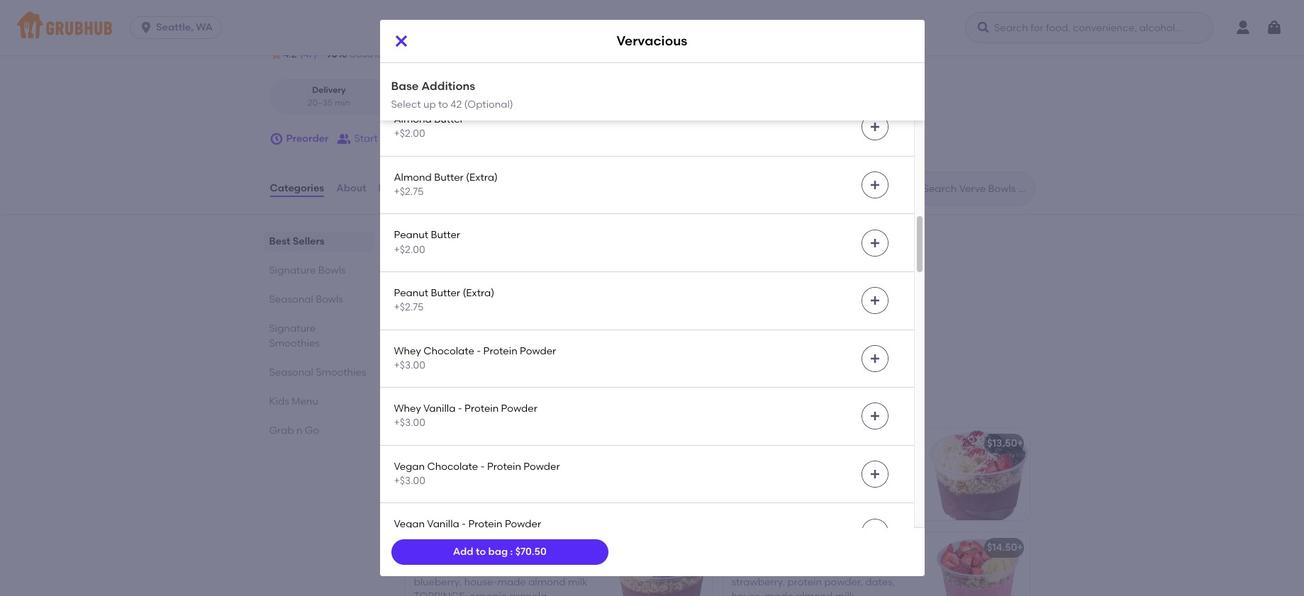 Task type: describe. For each thing, give the bounding box(es) containing it.
delivery
[[312, 85, 346, 95]]

house- up vegan vanilla - protein powder
[[485, 475, 518, 487]]

+$3.00 for vegan chocolate - protein powder +$3.00
[[394, 475, 425, 487]]

best seller
[[422, 424, 466, 434]]

grab n go
[[269, 425, 319, 437]]

best for best sellers most ordered on grubhub
[[402, 232, 435, 250]]

•
[[443, 98, 447, 108]]

courtyard
[[544, 27, 593, 39]]

star icon image
[[269, 48, 283, 62]]

715 east pine street suite k middle of pike motorworks courtyard
[[287, 27, 593, 39]]

east
[[304, 27, 325, 39]]

powder,
[[824, 577, 863, 589]]

0.5
[[415, 98, 427, 108]]

n
[[296, 425, 302, 437]]

bowl
[[761, 438, 785, 450]]

kids menu
[[269, 396, 318, 408]]

+ for beast mode image
[[1017, 542, 1023, 554]]

vegan chocolate - protein powder +$3.00
[[394, 461, 560, 487]]

base: açai sorbet  toppings: organic granola, banana, strawberry, blueberry, honey, sweetened coconut
[[732, 458, 872, 513]]

good food
[[350, 50, 394, 60]]

1 base from the top
[[391, 57, 419, 70]]

butter for peanut butter (extra) +$2.75
[[431, 287, 460, 299]]

house- inside base: dragonfruit, banana, strawberry, protein powder, dates, house-made almond mi
[[732, 591, 765, 596]]

verve bowl image
[[923, 429, 1029, 521]]

preorder button
[[269, 126, 329, 152]]

berry
[[414, 542, 440, 554]]

toppings: down 'vegan chocolate - protein powder +$3.00'
[[436, 490, 489, 502]]

add to bag : $70.50
[[453, 546, 547, 558]]

+$2.75 for peanut butter (extra) +$2.75
[[394, 302, 424, 314]]

20–35
[[308, 98, 333, 108]]

good
[[350, 50, 373, 60]]

1 vertical spatial base: açai, banana, blueberry, peanut butter, house-made almond milk  toppings: organic granola, banana, strawberry, crushed almonds
[[414, 461, 586, 530]]

butter for peanut butter +$2.00
[[431, 229, 460, 241]]

option group containing delivery 20–35 min
[[269, 79, 512, 115]]

0 vertical spatial vervacious
[[617, 33, 688, 49]]

base: dragonfruit, banana, strawberry, protein powder, dates, house-made almond mi
[[732, 562, 895, 596]]

strawberry, inside the base: açai, banana, strawberry, blueberry, house-made almond milk toppings: organic granol
[[513, 562, 567, 574]]

2 42 from the top
[[451, 98, 462, 110]]

almond butter (extra) +$2.75
[[394, 171, 498, 198]]

sellers for best sellers most ordered on grubhub
[[439, 232, 488, 250]]

715 east pine street suite k middle of pike motorworks courtyard button
[[286, 26, 594, 42]]

1 (optional) from the top
[[464, 76, 513, 88]]

strawberry, inside base: dragonfruit, banana, strawberry, protein powder, dates, house-made almond mi
[[732, 577, 785, 589]]

$70.50
[[515, 546, 547, 558]]

whey vanilla - protein powder +$3.00
[[394, 403, 537, 429]]

add
[[453, 546, 473, 558]]

delivery 20–35 min
[[308, 85, 350, 108]]

banana, inside the base: açai, banana, strawberry, blueberry, house-made almond milk toppings: organic granol
[[470, 562, 511, 574]]

of
[[451, 27, 461, 39]]

0 vertical spatial peanut
[[412, 322, 447, 334]]

toppings: down peanut butter (extra) +$2.75
[[434, 336, 488, 348]]

seasonal smoothies
[[269, 367, 366, 379]]

2 base from the top
[[391, 79, 419, 93]]

1 vertical spatial vervacious
[[412, 287, 466, 300]]

seattle, wa button
[[130, 16, 228, 39]]

k
[[408, 27, 414, 39]]

2 $13.50 from the left
[[987, 438, 1017, 450]]

1 vertical spatial milk
[[414, 490, 433, 502]]

:
[[510, 546, 513, 558]]

wa
[[196, 21, 213, 33]]

group
[[380, 133, 409, 145]]

food
[[375, 50, 394, 60]]

1 vertical spatial crushed
[[513, 504, 552, 516]]

categories
[[270, 182, 324, 194]]

715
[[287, 27, 301, 39]]

protein for vegan chocolate - protein powder
[[487, 461, 521, 473]]

butter for almond butter +$2.00
[[434, 114, 464, 126]]

96
[[326, 48, 337, 60]]

1 vertical spatial to
[[438, 98, 448, 110]]

start group order
[[354, 133, 437, 145]]

mi
[[430, 98, 441, 108]]

smoothies for seasonal
[[316, 367, 366, 379]]

butter for almond butter (extra) +$2.75
[[434, 171, 464, 183]]

whey chocolate - protein powder +$3.00
[[394, 345, 556, 371]]

almond for +$2.00
[[394, 114, 432, 126]]

1 additions from the top
[[421, 57, 475, 70]]

categories button
[[269, 163, 325, 214]]

dragonfruit,
[[762, 562, 819, 574]]

svg image inside preorder button
[[269, 132, 283, 146]]

vegan for vegan vanilla - protein powder
[[394, 519, 425, 531]]

best for best seller
[[422, 424, 441, 434]]

422-
[[630, 27, 651, 39]]

(206) 422-1319
[[603, 27, 669, 39]]

protein for whey chocolate - protein powder
[[483, 345, 518, 357]]

peanut for +$2.75
[[394, 287, 428, 299]]

street
[[350, 27, 379, 39]]

4.2
[[283, 48, 297, 60]]

0 vertical spatial milk
[[412, 336, 432, 348]]

+$2.00 for almond butter +$2.00
[[394, 128, 425, 140]]

min inside pickup 0.5 mi • 10–20 min
[[475, 98, 490, 108]]

ordered
[[428, 252, 466, 264]]

0 vertical spatial signature bowls
[[269, 265, 346, 277]]

1 $13.50 from the left
[[670, 438, 700, 450]]

base: inside base: açai sorbet  toppings: organic granola, banana, strawberry, blueberry, honey, sweetened coconut
[[732, 458, 759, 470]]

granola, inside base: açai sorbet  toppings: organic granola, banana, strawberry, blueberry, honey, sweetened coconut
[[771, 472, 811, 484]]

svg image inside "main navigation" navigation
[[977, 21, 991, 35]]

- for whey vanilla - protein powder
[[458, 403, 462, 415]]

most
[[402, 252, 426, 264]]

yum
[[442, 542, 463, 554]]

+$2.00 for peanut butter +$2.00
[[394, 244, 425, 256]]

order
[[411, 133, 437, 145]]

motorworks
[[485, 27, 541, 39]]

protein
[[788, 577, 822, 589]]

0 vertical spatial butter,
[[450, 322, 481, 334]]

almond inside the base: açai, banana, strawberry, blueberry, house-made almond milk toppings: organic granol
[[528, 577, 566, 589]]

(extra) for almond butter (extra)
[[466, 171, 498, 183]]

2 select from the top
[[391, 98, 421, 110]]

start group order button
[[337, 126, 437, 152]]

2 base additions select up to 42 (optional) from the top
[[391, 79, 513, 110]]

berry yum
[[414, 542, 463, 554]]

Search Verve Bowls - Capitol Hill search field
[[922, 182, 1030, 196]]

dates,
[[865, 577, 895, 589]]

made inside base: dragonfruit, banana, strawberry, protein powder, dates, house-made almond mi
[[765, 591, 793, 596]]

best sellers most ordered on grubhub
[[402, 232, 526, 264]]

signature smoothies
[[269, 323, 320, 350]]

vegan vanilla - protein powder
[[394, 519, 541, 531]]

seasonal bowls
[[269, 294, 343, 306]]

middle
[[417, 27, 449, 39]]



Task type: vqa. For each thing, say whether or not it's contained in the screenshot.
+$2.00 within the Almond Butter +$2.00
yes



Task type: locate. For each thing, give the bounding box(es) containing it.
chocolate down 'seller'
[[427, 461, 478, 473]]

base down k
[[391, 57, 419, 70]]

best inside best sellers most ordered on grubhub
[[402, 232, 435, 250]]

chocolate
[[424, 345, 474, 357], [427, 461, 478, 473]]

bowls
[[318, 265, 346, 277], [316, 294, 343, 306], [479, 395, 523, 413]]

peanut down best seller
[[414, 475, 449, 487]]

base: down verve
[[732, 458, 759, 470]]

protein
[[483, 345, 518, 357], [465, 403, 499, 415], [487, 461, 521, 473], [468, 519, 503, 531]]

verve bowl
[[732, 438, 785, 450]]

2 (optional) from the top
[[464, 98, 513, 110]]

- inside 'vegan chocolate - protein powder +$3.00'
[[481, 461, 485, 473]]

(optional) down pickup
[[464, 98, 513, 110]]

(206) 422-1319 button
[[603, 27, 669, 41]]

0 horizontal spatial signature bowls
[[269, 265, 346, 277]]

seller
[[443, 424, 466, 434]]

house- inside the base: açai, banana, strawberry, blueberry, house-made almond milk toppings: organic granol
[[464, 577, 498, 589]]

1 vertical spatial vanilla
[[427, 519, 459, 531]]

base: left dragonfruit,
[[732, 562, 759, 574]]

almond inside the almond butter +$2.00
[[394, 114, 432, 126]]

+$2.00
[[394, 128, 425, 140], [394, 244, 425, 256]]

protein inside whey vanilla - protein powder +$3.00
[[465, 403, 499, 415]]

1 horizontal spatial $13.50
[[987, 438, 1017, 450]]

peanut up most
[[394, 229, 428, 241]]

peanut down most
[[394, 287, 428, 299]]

vanilla for vegan
[[427, 519, 459, 531]]

to down pickup
[[438, 98, 448, 110]]

+$3.00 inside 'vegan chocolate - protein powder +$3.00'
[[394, 475, 425, 487]]

select left mi at the left of page
[[391, 98, 421, 110]]

2 +$2.75 from the top
[[394, 302, 424, 314]]

vervacious image
[[607, 275, 713, 368], [605, 429, 712, 521]]

açai
[[762, 458, 783, 470]]

whey
[[394, 345, 421, 357], [394, 403, 421, 415]]

about
[[336, 182, 366, 194]]

peanut down peanut butter (extra) +$2.75
[[412, 322, 447, 334]]

signature bowls
[[269, 265, 346, 277], [402, 395, 523, 413]]

peanut butter (extra) +$2.75
[[394, 287, 495, 314]]

whey inside whey chocolate - protein powder +$3.00
[[394, 345, 421, 357]]

2 vertical spatial granola,
[[531, 490, 571, 502]]

+$3.00 for whey vanilla - protein powder +$3.00
[[394, 417, 425, 429]]

to up •
[[438, 76, 448, 88]]

(47)
[[300, 48, 317, 60]]

1 vertical spatial signature bowls
[[402, 395, 523, 413]]

- for vegan chocolate - protein powder
[[481, 461, 485, 473]]

almonds up whey vanilla - protein powder +$3.00
[[412, 365, 454, 377]]

signature down best sellers
[[269, 265, 316, 277]]

butter inside the almond butter +$2.00
[[434, 114, 464, 126]]

main navigation navigation
[[0, 0, 1304, 55]]

best for best sellers
[[269, 236, 290, 248]]

to left bag
[[476, 546, 486, 558]]

vegan for vegan chocolate - protein powder +$3.00
[[394, 461, 425, 473]]

banana, inside base: dragonfruit, banana, strawberry, protein powder, dates, house-made almond mi
[[821, 562, 862, 574]]

açai,
[[442, 308, 466, 320], [444, 461, 468, 473], [444, 562, 468, 574]]

+$2.75 inside almond butter (extra) +$2.75
[[394, 186, 424, 198]]

1 vertical spatial (extra)
[[463, 287, 495, 299]]

house- down bag
[[464, 577, 498, 589]]

almond for +$2.75
[[394, 171, 432, 183]]

on
[[469, 252, 481, 264]]

0 vertical spatial 42
[[451, 76, 462, 88]]

2 vertical spatial vervacious
[[414, 441, 467, 453]]

blueberry, inside the base: açai, banana, strawberry, blueberry, house-made almond milk toppings: organic granol
[[414, 577, 462, 589]]

2 vertical spatial milk
[[568, 577, 588, 589]]

chocolate inside whey chocolate - protein powder +$3.00
[[424, 345, 474, 357]]

to
[[438, 76, 448, 88], [438, 98, 448, 110], [476, 546, 486, 558]]

3 +$3.00 from the top
[[394, 475, 425, 487]]

powder inside 'vegan chocolate - protein powder +$3.00'
[[524, 461, 560, 473]]

0 vertical spatial whey
[[394, 345, 421, 357]]

peanut for +$2.00
[[394, 229, 428, 241]]

smoothies up menu
[[316, 367, 366, 379]]

+$2.75 for almond butter (extra) +$2.75
[[394, 186, 424, 198]]

butter down ordered
[[431, 287, 460, 299]]

best left 'seller'
[[422, 424, 441, 434]]

2 seasonal from the top
[[269, 367, 313, 379]]

$13.50 +
[[670, 438, 706, 450], [987, 438, 1023, 450]]

milk inside the base: açai, banana, strawberry, blueberry, house-made almond milk toppings: organic granol
[[568, 577, 588, 589]]

protein inside whey chocolate - protein powder +$3.00
[[483, 345, 518, 357]]

0 vertical spatial base: açai, banana, blueberry, peanut butter, house-made almond milk  toppings: organic granola, banana, strawberry, crushed almonds
[[412, 308, 585, 377]]

milk
[[412, 336, 432, 348], [414, 490, 433, 502], [568, 577, 588, 589]]

- up yum on the left of the page
[[462, 519, 466, 531]]

1 vertical spatial up
[[423, 98, 436, 110]]

- down whey vanilla - protein powder +$3.00
[[481, 461, 485, 473]]

1 +$3.00 from the top
[[394, 359, 425, 371]]

1 seasonal from the top
[[269, 294, 313, 306]]

0 vertical spatial bowls
[[318, 265, 346, 277]]

svg image
[[977, 21, 991, 35], [393, 33, 410, 50], [869, 122, 880, 133], [269, 132, 283, 146], [869, 295, 880, 307], [869, 353, 880, 364], [869, 411, 880, 422]]

vegan inside 'vegan chocolate - protein powder +$3.00'
[[394, 461, 425, 473]]

signature
[[269, 265, 316, 277], [269, 323, 316, 335], [402, 395, 475, 413]]

sellers for best sellers
[[293, 236, 325, 248]]

vanilla up berry yum
[[427, 519, 459, 531]]

start
[[354, 133, 378, 145]]

1 whey from the top
[[394, 345, 421, 357]]

1 vertical spatial smoothies
[[316, 367, 366, 379]]

sorbet
[[785, 458, 816, 470]]

- inside whey chocolate - protein powder +$3.00
[[477, 345, 481, 357]]

banana, up powder,
[[821, 562, 862, 574]]

beast mode image
[[923, 533, 1029, 596]]

signature bowls up seasonal bowls
[[269, 265, 346, 277]]

peanut inside peanut butter +$2.00
[[394, 229, 428, 241]]

banana, down bag
[[470, 562, 511, 574]]

1 vertical spatial vervacious image
[[605, 429, 712, 521]]

0 vertical spatial to
[[438, 76, 448, 88]]

toppings: inside base: açai sorbet  toppings: organic granola, banana, strawberry, blueberry, honey, sweetened coconut
[[818, 458, 872, 470]]

(extra) for peanut butter (extra)
[[463, 287, 495, 299]]

1 vertical spatial select
[[391, 98, 421, 110]]

butter inside peanut butter +$2.00
[[431, 229, 460, 241]]

1 horizontal spatial signature bowls
[[402, 395, 523, 413]]

2 up from the top
[[423, 98, 436, 110]]

1 vegan from the top
[[394, 461, 425, 473]]

1 vertical spatial peanut
[[414, 475, 449, 487]]

base: down most
[[412, 308, 440, 320]]

vegan up berry at the left of page
[[394, 519, 425, 531]]

search icon image
[[900, 180, 917, 197]]

+$2.75 down most
[[394, 302, 424, 314]]

strawberry, up whey vanilla - protein powder +$3.00
[[456, 351, 509, 363]]

banana, up whey chocolate - protein powder +$3.00
[[469, 308, 510, 320]]

0 vertical spatial select
[[391, 76, 421, 88]]

0 vertical spatial +$2.00
[[394, 128, 425, 140]]

1 up from the top
[[423, 76, 436, 88]]

$14.50 +
[[987, 542, 1023, 554]]

1 vertical spatial signature
[[269, 323, 316, 335]]

almonds
[[412, 365, 454, 377], [414, 518, 456, 530]]

base: down best seller
[[414, 461, 441, 473]]

peanut inside peanut butter (extra) +$2.75
[[394, 287, 428, 299]]

additions up pickup
[[421, 57, 475, 70]]

vervacious
[[617, 33, 688, 49], [412, 287, 466, 300], [414, 441, 467, 453]]

0 vertical spatial crushed
[[512, 351, 550, 363]]

2 min from the left
[[475, 98, 490, 108]]

0 vertical spatial +$3.00
[[394, 359, 425, 371]]

up
[[423, 76, 436, 88], [423, 98, 436, 110]]

açai, up whey chocolate - protein powder +$3.00
[[442, 308, 466, 320]]

chocolate for vegan
[[427, 461, 478, 473]]

strawberry, down $70.50
[[513, 562, 567, 574]]

almond inside almond butter (extra) +$2.75
[[394, 171, 432, 183]]

- down peanut butter (extra) +$2.75
[[477, 345, 481, 357]]

2 $13.50 + from the left
[[987, 438, 1023, 450]]

0 horizontal spatial sellers
[[293, 236, 325, 248]]

1 select from the top
[[391, 76, 421, 88]]

base up 0.5
[[391, 79, 419, 93]]

0 horizontal spatial min
[[335, 98, 350, 108]]

base: inside the base: açai, banana, strawberry, blueberry, house-made almond milk toppings: organic granol
[[414, 562, 441, 574]]

coconut
[[787, 501, 827, 513]]

1 horizontal spatial sellers
[[439, 232, 488, 250]]

seasonal for seasonal bowls
[[269, 294, 313, 306]]

1 42 from the top
[[451, 76, 462, 88]]

1 vertical spatial 42
[[451, 98, 462, 110]]

verve
[[732, 438, 759, 450]]

açai, down 'seller'
[[444, 461, 468, 473]]

1 vertical spatial base
[[391, 79, 419, 93]]

seasonal
[[269, 294, 313, 306], [269, 367, 313, 379]]

signature up best seller
[[402, 395, 475, 413]]

strawberry, inside base: açai sorbet  toppings: organic granola, banana, strawberry, blueberry, honey, sweetened coconut
[[732, 487, 785, 499]]

0 vertical spatial base
[[391, 57, 419, 70]]

$14.50
[[987, 542, 1017, 554]]

people icon image
[[337, 132, 351, 146]]

almond down 0.5
[[394, 114, 432, 126]]

1 horizontal spatial min
[[475, 98, 490, 108]]

protein for whey vanilla - protein powder
[[465, 403, 499, 415]]

(206)
[[603, 27, 628, 39]]

base: açai, banana, strawberry, blueberry, house-made almond milk toppings: organic granol
[[414, 562, 588, 596]]

1 vertical spatial seasonal
[[269, 367, 313, 379]]

+$2.75
[[394, 186, 424, 198], [394, 302, 424, 314]]

pike
[[463, 27, 483, 39]]

1 vertical spatial chocolate
[[427, 461, 478, 473]]

2 almond from the top
[[394, 171, 432, 183]]

grab
[[269, 425, 294, 437]]

pickup
[[438, 85, 467, 95]]

peanut butter +$2.00
[[394, 229, 460, 256]]

0 vertical spatial peanut
[[394, 229, 428, 241]]

pickup 0.5 mi • 10–20 min
[[415, 85, 490, 108]]

whey for whey vanilla - protein powder
[[394, 403, 421, 415]]

blueberry, inside base: açai sorbet  toppings: organic granola, banana, strawberry, blueberry, honey, sweetened coconut
[[788, 487, 836, 499]]

smoothies for signature
[[269, 338, 320, 350]]

1 horizontal spatial $13.50 +
[[987, 438, 1023, 450]]

best up most
[[402, 232, 435, 250]]

butter inside almond butter (extra) +$2.75
[[434, 171, 464, 183]]

toppings: down berry yum
[[414, 591, 467, 596]]

0 vertical spatial seasonal
[[269, 294, 313, 306]]

min right the 10–20
[[475, 98, 490, 108]]

0 vertical spatial smoothies
[[269, 338, 320, 350]]

toppings: inside the base: açai, banana, strawberry, blueberry, house-made almond milk toppings: organic granol
[[414, 591, 467, 596]]

min inside delivery 20–35 min
[[335, 98, 350, 108]]

powder inside whey vanilla - protein powder +$3.00
[[501, 403, 537, 415]]

base additions select up to 42 (optional)
[[391, 57, 513, 88], [391, 79, 513, 110]]

1 +$2.00 from the top
[[394, 128, 425, 140]]

up left •
[[423, 98, 436, 110]]

+$3.00 inside whey vanilla - protein powder +$3.00
[[394, 417, 425, 429]]

strawberry, up vegan vanilla - protein powder
[[457, 504, 511, 516]]

whey inside whey vanilla - protein powder +$3.00
[[394, 403, 421, 415]]

base: açai, banana, blueberry, peanut butter, house-made almond milk  toppings: organic granola, banana, strawberry, crushed almonds
[[412, 308, 585, 377], [414, 461, 586, 530]]

pine
[[327, 27, 348, 39]]

made up $70.50
[[518, 475, 547, 487]]

2 vertical spatial signature
[[402, 395, 475, 413]]

reviews button
[[378, 163, 419, 214]]

1 vertical spatial peanut
[[394, 287, 428, 299]]

seattle, wa
[[156, 21, 213, 33]]

+ for "verve bowl" image
[[1017, 438, 1023, 450]]

açai, inside the base: açai, banana, strawberry, blueberry, house-made almond milk toppings: organic granol
[[444, 562, 468, 574]]

0 vertical spatial granola,
[[530, 336, 570, 348]]

1 vertical spatial butter,
[[451, 475, 483, 487]]

1 almond from the top
[[394, 114, 432, 126]]

grubhub
[[483, 252, 526, 264]]

organic inside base: açai sorbet  toppings: organic granola, banana, strawberry, blueberry, honey, sweetened coconut
[[732, 472, 769, 484]]

- inside whey vanilla - protein powder +$3.00
[[458, 403, 462, 415]]

kids
[[269, 396, 289, 408]]

2 +$2.00 from the top
[[394, 244, 425, 256]]

banana, down peanut butter (extra) +$2.75
[[412, 351, 453, 363]]

banana, inside base: açai sorbet  toppings: organic granola, banana, strawberry, blueberry, honey, sweetened coconut
[[814, 472, 855, 484]]

strawberry, down dragonfruit,
[[732, 577, 785, 589]]

best sellers
[[269, 236, 325, 248]]

bowls up 'signature smoothies'
[[316, 294, 343, 306]]

base: inside base: dragonfruit, banana, strawberry, protein powder, dates, house-made almond mi
[[732, 562, 759, 574]]

almond butter +$2.00
[[394, 114, 464, 140]]

-
[[477, 345, 481, 357], [458, 403, 462, 415], [481, 461, 485, 473], [462, 519, 466, 531]]

powder for whey vanilla - protein powder
[[501, 403, 537, 415]]

honey,
[[838, 487, 870, 499]]

(extra) inside almond butter (extra) +$2.75
[[466, 171, 498, 183]]

powder for vegan chocolate - protein powder
[[524, 461, 560, 473]]

bowls down whey chocolate - protein powder +$3.00
[[479, 395, 523, 413]]

made inside the base: açai, banana, strawberry, blueberry, house-made almond milk toppings: organic granol
[[498, 577, 526, 589]]

blueberry,
[[512, 308, 560, 320], [513, 461, 561, 473], [788, 487, 836, 499], [414, 577, 462, 589]]

min down delivery
[[335, 98, 350, 108]]

1 vertical spatial açai,
[[444, 461, 468, 473]]

butter, up vegan vanilla - protein powder
[[451, 475, 483, 487]]

svg image inside seattle, wa button
[[139, 21, 153, 35]]

base
[[391, 57, 419, 70], [391, 79, 419, 93]]

vanilla inside whey vanilla - protein powder +$3.00
[[423, 403, 456, 415]]

2 vegan from the top
[[394, 519, 425, 531]]

vanilla up best seller
[[423, 403, 456, 415]]

1 vertical spatial +$2.75
[[394, 302, 424, 314]]

made down dragonfruit,
[[765, 591, 793, 596]]

2 vertical spatial bowls
[[479, 395, 523, 413]]

butter down order on the top left of page
[[434, 171, 464, 183]]

smoothies up seasonal smoothies
[[269, 338, 320, 350]]

0 vertical spatial almond
[[394, 114, 432, 126]]

powder for whey chocolate - protein powder
[[520, 345, 556, 357]]

0 horizontal spatial $13.50
[[670, 438, 700, 450]]

0 horizontal spatial $13.50 +
[[670, 438, 706, 450]]

1 vertical spatial (optional)
[[464, 98, 513, 110]]

peanut
[[412, 322, 447, 334], [414, 475, 449, 487]]

1 vertical spatial almonds
[[414, 518, 456, 530]]

seattle,
[[156, 21, 194, 33]]

1 vertical spatial +$2.00
[[394, 244, 425, 256]]

chocolate for whey
[[424, 345, 474, 357]]

1 vertical spatial additions
[[421, 79, 475, 93]]

powder inside whey chocolate - protein powder +$3.00
[[520, 345, 556, 357]]

10–20
[[450, 98, 473, 108]]

2 additions from the top
[[421, 79, 475, 93]]

bag
[[488, 546, 508, 558]]

0 vertical spatial chocolate
[[424, 345, 474, 357]]

vanilla for whey
[[423, 403, 456, 415]]

base:
[[412, 308, 440, 320], [732, 458, 759, 470], [414, 461, 441, 473], [414, 562, 441, 574], [732, 562, 759, 574]]

toppings: up honey,
[[818, 458, 872, 470]]

butter, up whey chocolate - protein powder +$3.00
[[450, 322, 481, 334]]

banana,
[[469, 308, 510, 320], [412, 351, 453, 363], [470, 461, 511, 473], [814, 472, 855, 484], [414, 504, 455, 516], [470, 562, 511, 574], [821, 562, 862, 574]]

option group
[[269, 79, 512, 115]]

1 vertical spatial almond
[[394, 171, 432, 183]]

base: down berry at the left of page
[[414, 562, 441, 574]]

seasonal up kids menu
[[269, 367, 313, 379]]

butter up ordered
[[431, 229, 460, 241]]

+$2.75 inside peanut butter (extra) +$2.75
[[394, 302, 424, 314]]

additions up •
[[421, 79, 475, 93]]

select up 0.5
[[391, 76, 421, 88]]

1 vertical spatial vegan
[[394, 519, 425, 531]]

bowls up seasonal bowls
[[318, 265, 346, 277]]

0 vertical spatial vanilla
[[423, 403, 456, 415]]

select
[[391, 76, 421, 88], [391, 98, 421, 110]]

svg image
[[1266, 19, 1283, 36], [139, 21, 153, 35], [869, 179, 880, 191], [869, 237, 880, 249], [869, 469, 880, 480], [869, 527, 880, 538]]

1319
[[651, 27, 669, 39]]

- for whey chocolate - protein powder
[[477, 345, 481, 357]]

+$2.75 up peanut butter +$2.00
[[394, 186, 424, 198]]

up up mi at the left of page
[[423, 76, 436, 88]]

organic
[[490, 336, 527, 348], [732, 472, 769, 484], [492, 490, 529, 502], [470, 591, 507, 596]]

1 vertical spatial granola,
[[771, 472, 811, 484]]

made down : on the bottom left of the page
[[498, 577, 526, 589]]

+$2.00 inside peanut butter +$2.00
[[394, 244, 425, 256]]

sellers up on
[[439, 232, 488, 250]]

2 whey from the top
[[394, 403, 421, 415]]

0 vertical spatial signature
[[269, 265, 316, 277]]

vegan down best seller
[[394, 461, 425, 473]]

protein inside 'vegan chocolate - protein powder +$3.00'
[[487, 461, 521, 473]]

chocolate down peanut butter (extra) +$2.75
[[424, 345, 474, 357]]

banana, up vegan vanilla - protein powder
[[414, 504, 455, 516]]

best down categories button
[[269, 236, 290, 248]]

1 vertical spatial whey
[[394, 403, 421, 415]]

0 vertical spatial vegan
[[394, 461, 425, 473]]

açai, for berry yum image
[[444, 562, 468, 574]]

1 peanut from the top
[[394, 229, 428, 241]]

2 +$3.00 from the top
[[394, 417, 425, 429]]

preorder
[[286, 133, 329, 145]]

banana, down whey vanilla - protein powder +$3.00
[[470, 461, 511, 473]]

seasonal up 'signature smoothies'
[[269, 294, 313, 306]]

banana, up honey,
[[814, 472, 855, 484]]

butter down •
[[434, 114, 464, 126]]

açai, down add
[[444, 562, 468, 574]]

1 vertical spatial bowls
[[316, 294, 343, 306]]

+
[[700, 438, 706, 450], [1017, 438, 1023, 450], [1017, 542, 1023, 554]]

house-
[[484, 322, 517, 334], [485, 475, 518, 487], [464, 577, 498, 589], [732, 591, 765, 596]]

sellers down categories button
[[293, 236, 325, 248]]

0 vertical spatial almonds
[[412, 365, 454, 377]]

0 vertical spatial açai,
[[442, 308, 466, 320]]

0 vertical spatial up
[[423, 76, 436, 88]]

sellers inside best sellers most ordered on grubhub
[[439, 232, 488, 250]]

0 vertical spatial (extra)
[[466, 171, 498, 183]]

almonds up berry yum
[[414, 518, 456, 530]]

+$3.00 inside whey chocolate - protein powder +$3.00
[[394, 359, 425, 371]]

$13.50
[[670, 438, 700, 450], [987, 438, 1017, 450]]

vanilla
[[423, 403, 456, 415], [427, 519, 459, 531]]

peanut
[[394, 229, 428, 241], [394, 287, 428, 299]]

butter inside peanut butter (extra) +$2.75
[[431, 287, 460, 299]]

almond down order on the top left of page
[[394, 171, 432, 183]]

almond inside base: dragonfruit, banana, strawberry, protein powder, dates, house-made almond mi
[[796, 591, 833, 596]]

menu
[[292, 396, 318, 408]]

house- up whey chocolate - protein powder +$3.00
[[484, 322, 517, 334]]

- up 'seller'
[[458, 403, 462, 415]]

1 base additions select up to 42 (optional) from the top
[[391, 57, 513, 88]]

0 vertical spatial vervacious image
[[607, 275, 713, 368]]

2 vertical spatial to
[[476, 546, 486, 558]]

berry yum image
[[605, 533, 712, 596]]

79
[[405, 48, 416, 60]]

seasonal for seasonal smoothies
[[269, 367, 313, 379]]

signature inside 'signature smoothies'
[[269, 323, 316, 335]]

0 vertical spatial (optional)
[[464, 76, 513, 88]]

açai, for topmost the vervacious image
[[442, 308, 466, 320]]

(optional) up the 10–20
[[464, 76, 513, 88]]

reviews
[[378, 182, 418, 194]]

go
[[305, 425, 319, 437]]

2 vertical spatial açai,
[[444, 562, 468, 574]]

sweetened
[[732, 501, 784, 513]]

strawberry, up sweetened
[[732, 487, 785, 499]]

+$2.00 inside the almond butter +$2.00
[[394, 128, 425, 140]]

whey for whey chocolate - protein powder
[[394, 345, 421, 357]]

+$3.00 for whey chocolate - protein powder +$3.00
[[394, 359, 425, 371]]

(extra) inside peanut butter (extra) +$2.75
[[463, 287, 495, 299]]

house- down dragonfruit,
[[732, 591, 765, 596]]

2 peanut from the top
[[394, 287, 428, 299]]

about button
[[336, 163, 367, 214]]

42 up the 10–20
[[451, 76, 462, 88]]

made up whey chocolate - protein powder +$3.00
[[517, 322, 545, 334]]

0 vertical spatial additions
[[421, 57, 475, 70]]

(optional)
[[464, 76, 513, 88], [464, 98, 513, 110]]

2 vertical spatial +$3.00
[[394, 475, 425, 487]]

42 right •
[[451, 98, 462, 110]]

0 vertical spatial +$2.75
[[394, 186, 424, 198]]

organic inside the base: açai, banana, strawberry, blueberry, house-made almond milk toppings: organic granol
[[470, 591, 507, 596]]

chocolate inside 'vegan chocolate - protein powder +$3.00'
[[427, 461, 478, 473]]

signature bowls up 'seller'
[[402, 395, 523, 413]]

42
[[451, 76, 462, 88], [451, 98, 462, 110]]

1 min from the left
[[335, 98, 350, 108]]

1 vertical spatial +$3.00
[[394, 417, 425, 429]]

1 +$2.75 from the top
[[394, 186, 424, 198]]

1 $13.50 + from the left
[[670, 438, 706, 450]]

sellers
[[439, 232, 488, 250], [293, 236, 325, 248]]

signature down seasonal bowls
[[269, 323, 316, 335]]

almond
[[548, 322, 585, 334], [549, 475, 586, 487], [528, 577, 566, 589], [796, 591, 833, 596]]



